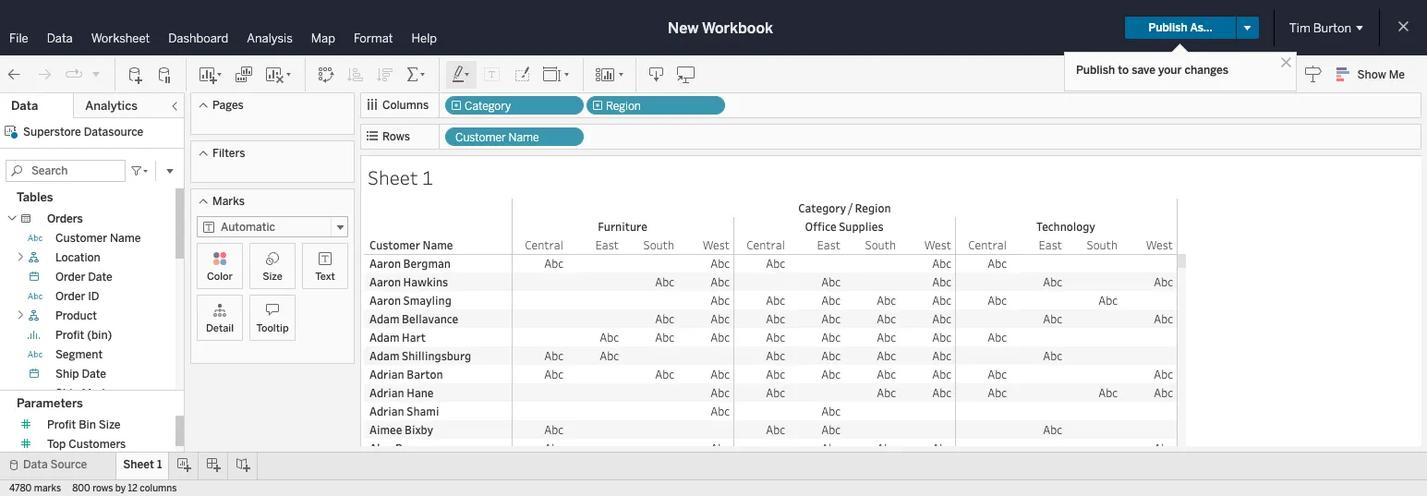 Task type: describe. For each thing, give the bounding box(es) containing it.
dashboard
[[168, 31, 228, 45]]

profit bin size
[[47, 419, 120, 432]]

0 vertical spatial data
[[47, 31, 73, 45]]

Office Supplies, Category. Press Space to toggle selection. Press Escape to go back to the left margin. Use arrow keys to navigate headers text field
[[734, 217, 955, 236]]

columns
[[140, 483, 177, 494]]

/
[[849, 200, 853, 215]]

profit for profit bin size
[[47, 419, 76, 432]]

2 vertical spatial data
[[23, 458, 48, 471]]

2 west, region. press space to toggle selection. press escape to go back to the left margin. use arrow keys to navigate headers text field from the left
[[900, 236, 955, 254]]

Technology, Category. Press Space to toggle selection. Press Escape to go back to the left margin. Use arrow keys to navigate headers text field
[[955, 217, 1177, 236]]

0 horizontal spatial 1
[[157, 458, 162, 471]]

0 vertical spatial name
[[509, 131, 539, 144]]

tooltip
[[256, 322, 289, 334]]

1 east, region. press space to toggle selection. press escape to go back to the left margin. use arrow keys to navigate headers text field from the left
[[567, 236, 623, 254]]

duplicate image
[[235, 65, 253, 84]]

worksheet
[[91, 31, 150, 45]]

superstore
[[23, 126, 81, 139]]

text
[[315, 271, 335, 283]]

1 vertical spatial sheet
[[123, 458, 154, 471]]

profit for profit (bin)
[[55, 329, 84, 342]]

customers
[[69, 438, 126, 451]]

to
[[1118, 64, 1129, 77]]

show
[[1358, 68, 1387, 81]]

publish for publish as...
[[1149, 21, 1188, 34]]

1 south, region. press space to toggle selection. press escape to go back to the left margin. use arrow keys to navigate headers text field from the left
[[623, 236, 678, 254]]

format
[[354, 31, 393, 45]]

4780
[[9, 483, 32, 494]]

3 south, region. press space to toggle selection. press escape to go back to the left margin. use arrow keys to navigate headers text field from the left
[[1066, 236, 1122, 254]]

filters
[[212, 147, 245, 160]]

0 horizontal spatial name
[[110, 232, 141, 245]]

by
[[115, 483, 126, 494]]

me
[[1389, 68, 1405, 81]]

bin
[[79, 419, 96, 432]]

format workbook image
[[513, 65, 531, 84]]

publish to save your changes
[[1076, 64, 1229, 77]]

product
[[55, 310, 97, 322]]

show labels image
[[483, 65, 502, 84]]

800
[[72, 483, 90, 494]]

0 horizontal spatial customer
[[55, 232, 107, 245]]

(bin)
[[87, 329, 112, 342]]

segment
[[55, 348, 103, 361]]

1 horizontal spatial replay animation image
[[91, 68, 102, 79]]

Alan Barnes, Customer Name. Press Space to toggle selection. Press Escape to go back to the left margin. Use arrow keys to navigate headers text field
[[364, 439, 512, 457]]

rows
[[93, 483, 113, 494]]

save
[[1132, 64, 1156, 77]]

category  /  region
[[799, 200, 891, 215]]

category for category  /  region
[[799, 200, 846, 215]]

sort descending image
[[376, 65, 394, 84]]

Central, Region. Press Space to toggle selection. Press Escape to go back to the left margin. Use arrow keys to navigate headers text field
[[512, 236, 567, 254]]

burton
[[1313, 21, 1352, 35]]

show me
[[1358, 68, 1405, 81]]

order id
[[55, 290, 99, 303]]

marks
[[212, 195, 245, 208]]

close image
[[1278, 54, 1295, 71]]

rows
[[382, 130, 410, 143]]

2 central, region. press space to toggle selection. press escape to go back to the left margin. use arrow keys to navigate headers text field from the left
[[955, 236, 1011, 254]]

as...
[[1190, 21, 1213, 34]]

0 horizontal spatial customer name
[[55, 232, 141, 245]]

order for order date
[[55, 271, 85, 284]]

1 horizontal spatial sheet
[[368, 164, 418, 190]]

data source
[[23, 458, 87, 471]]

profit (bin)
[[55, 329, 112, 342]]

new
[[668, 19, 699, 36]]

superstore datasource
[[23, 126, 143, 139]]

data guide image
[[1304, 65, 1323, 83]]

Furniture, Category. Press Space to toggle selection. Press Escape to go back to the left margin. Use arrow keys to navigate headers text field
[[512, 217, 734, 236]]

date for order date
[[88, 271, 113, 284]]

changes
[[1185, 64, 1229, 77]]

file
[[9, 31, 28, 45]]

12
[[128, 483, 138, 494]]

1 horizontal spatial 1
[[422, 164, 433, 190]]

columns
[[382, 99, 429, 112]]

1 central, region. press space to toggle selection. press escape to go back to the left margin. use arrow keys to navigate headers text field from the left
[[734, 236, 789, 254]]

totals image
[[406, 65, 428, 84]]

1 vertical spatial data
[[11, 99, 38, 113]]

collapse image
[[169, 101, 180, 112]]

1 vertical spatial sheet 1
[[123, 458, 162, 471]]



Task type: locate. For each thing, give the bounding box(es) containing it.
0 vertical spatial profit
[[55, 329, 84, 342]]

category down the 'show labels' "image"
[[465, 100, 511, 113]]

undo image
[[6, 65, 24, 84]]

Search text field
[[6, 160, 126, 182]]

customer down the 'show labels' "image"
[[455, 131, 506, 144]]

new data source image
[[127, 65, 145, 84]]

ship
[[55, 368, 79, 381], [55, 387, 79, 400]]

0 vertical spatial publish
[[1149, 21, 1188, 34]]

0 vertical spatial sheet 1
[[368, 164, 433, 190]]

profit down product
[[55, 329, 84, 342]]

category left /
[[799, 200, 846, 215]]

sheet down the rows
[[368, 164, 418, 190]]

East, Region. Press Space to toggle selection. Press Escape to go back to the left margin. Use arrow keys to navigate headers text field
[[567, 236, 623, 254], [789, 236, 844, 254], [1011, 236, 1066, 254]]

0 horizontal spatial category
[[465, 100, 511, 113]]

1 horizontal spatial central, region. press space to toggle selection. press escape to go back to the left margin. use arrow keys to navigate headers text field
[[955, 236, 1011, 254]]

download image
[[648, 65, 666, 84]]

800 rows by 12 columns
[[72, 483, 177, 494]]

orders
[[47, 212, 83, 225]]

data up "redo" "image"
[[47, 31, 73, 45]]

0 vertical spatial customer name
[[455, 131, 539, 144]]

publish inside button
[[1149, 21, 1188, 34]]

1 horizontal spatial customer name
[[455, 131, 539, 144]]

pause auto updates image
[[156, 65, 175, 84]]

0 horizontal spatial central, region. press space to toggle selection. press escape to go back to the left margin. use arrow keys to navigate headers text field
[[734, 236, 789, 254]]

0 vertical spatial ship
[[55, 368, 79, 381]]

mode
[[82, 387, 111, 400]]

size right bin
[[99, 419, 120, 432]]

Aaron Hawkins, Customer Name. Press Space to toggle selection. Press Escape to go back to the left margin. Use arrow keys to navigate headers text field
[[364, 273, 512, 291]]

name
[[509, 131, 539, 144], [110, 232, 141, 245]]

region
[[606, 100, 641, 113], [855, 200, 891, 215]]

marks
[[34, 483, 61, 494]]

1 horizontal spatial east, region. press space to toggle selection. press escape to go back to the left margin. use arrow keys to navigate headers text field
[[789, 236, 844, 254]]

category for category
[[465, 100, 511, 113]]

Adam Shillingsburg, Customer Name. Press Space to toggle selection. Press Escape to go back to the left margin. Use arrow keys to navigate headers text field
[[364, 346, 512, 365]]

analytics
[[85, 99, 138, 113]]

0 vertical spatial sheet
[[368, 164, 418, 190]]

2 south, region. press space to toggle selection. press escape to go back to the left margin. use arrow keys to navigate headers text field from the left
[[844, 236, 900, 254]]

0 horizontal spatial south, region. press space to toggle selection. press escape to go back to the left margin. use arrow keys to navigate headers text field
[[623, 236, 678, 254]]

your
[[1158, 64, 1182, 77]]

Adrian Hane, Customer Name. Press Space to toggle selection. Press Escape to go back to the left margin. Use arrow keys to navigate headers text field
[[364, 383, 512, 402]]

marks. press enter to open the view data window.. use arrow keys to navigate data visualization elements. image
[[512, 254, 1178, 496]]

0 vertical spatial 1
[[422, 164, 433, 190]]

replay animation image
[[65, 65, 83, 84], [91, 68, 102, 79]]

top
[[47, 438, 66, 451]]

replay animation image up the analytics
[[91, 68, 102, 79]]

1 vertical spatial customer
[[55, 232, 107, 245]]

order for order id
[[55, 290, 85, 303]]

0 vertical spatial category
[[465, 100, 511, 113]]

1 horizontal spatial publish
[[1149, 21, 1188, 34]]

pages
[[212, 99, 244, 112]]

order up order id
[[55, 271, 85, 284]]

0 horizontal spatial publish
[[1076, 64, 1115, 77]]

0 horizontal spatial west, region. press space to toggle selection. press escape to go back to the left margin. use arrow keys to navigate headers text field
[[678, 236, 734, 254]]

location
[[55, 251, 100, 264]]

new worksheet image
[[198, 65, 224, 84]]

size
[[263, 271, 283, 283], [99, 419, 120, 432]]

new workbook
[[668, 19, 773, 36]]

parameters
[[17, 397, 83, 410]]

swap rows and columns image
[[317, 65, 335, 84]]

1 horizontal spatial sheet 1
[[368, 164, 433, 190]]

1 vertical spatial name
[[110, 232, 141, 245]]

color
[[207, 271, 233, 283]]

publish
[[1149, 21, 1188, 34], [1076, 64, 1115, 77]]

customer name down the 'show labels' "image"
[[455, 131, 539, 144]]

1 vertical spatial profit
[[47, 419, 76, 432]]

tables
[[17, 190, 53, 204]]

ship date
[[55, 368, 106, 381]]

0 horizontal spatial sheet
[[123, 458, 154, 471]]

region down show/hide cards icon
[[606, 100, 641, 113]]

help
[[412, 31, 437, 45]]

profit
[[55, 329, 84, 342], [47, 419, 76, 432]]

name down format workbook icon
[[509, 131, 539, 144]]

1 horizontal spatial size
[[263, 271, 283, 283]]

customer
[[455, 131, 506, 144], [55, 232, 107, 245]]

size up tooltip
[[263, 271, 283, 283]]

category
[[465, 100, 511, 113], [799, 200, 846, 215]]

ship down ship date in the left bottom of the page
[[55, 387, 79, 400]]

1 up columns
[[157, 458, 162, 471]]

1 west, region. press space to toggle selection. press escape to go back to the left margin. use arrow keys to navigate headers text field from the left
[[678, 236, 734, 254]]

2 order from the top
[[55, 290, 85, 303]]

West, Region. Press Space to toggle selection. Press Escape to go back to the left margin. Use arrow keys to navigate headers text field
[[678, 236, 734, 254], [900, 236, 955, 254], [1122, 236, 1177, 254]]

0 horizontal spatial region
[[606, 100, 641, 113]]

top customers
[[47, 438, 126, 451]]

0 horizontal spatial replay animation image
[[65, 65, 83, 84]]

0 vertical spatial size
[[263, 271, 283, 283]]

0 vertical spatial region
[[606, 100, 641, 113]]

1 horizontal spatial south, region. press space to toggle selection. press escape to go back to the left margin. use arrow keys to navigate headers text field
[[844, 236, 900, 254]]

1 down columns
[[422, 164, 433, 190]]

1 vertical spatial category
[[799, 200, 846, 215]]

sort ascending image
[[346, 65, 365, 84]]

detail
[[206, 322, 234, 334]]

1 horizontal spatial west, region. press space to toggle selection. press escape to go back to the left margin. use arrow keys to navigate headers text field
[[900, 236, 955, 254]]

date up id
[[88, 271, 113, 284]]

date
[[88, 271, 113, 284], [82, 368, 106, 381]]

Adam Bellavance, Customer Name. Press Space to toggle selection. Press Escape to go back to the left margin. Use arrow keys to navigate headers text field
[[364, 310, 512, 328]]

data down undo "icon"
[[11, 99, 38, 113]]

Adam Hart, Customer Name. Press Space to toggle selection. Press Escape to go back to the left margin. Use arrow keys to navigate headers text field
[[364, 328, 512, 346]]

1 vertical spatial customer name
[[55, 232, 141, 245]]

1
[[422, 164, 433, 190], [157, 458, 162, 471]]

customer name
[[455, 131, 539, 144], [55, 232, 141, 245]]

replay animation image right "redo" "image"
[[65, 65, 83, 84]]

sheet 1
[[368, 164, 433, 190], [123, 458, 162, 471]]

1 vertical spatial order
[[55, 290, 85, 303]]

1 order from the top
[[55, 271, 85, 284]]

0 vertical spatial customer
[[455, 131, 506, 144]]

Adrian Barton, Customer Name. Press Space to toggle selection. Press Escape to go back to the left margin. Use arrow keys to navigate headers text field
[[364, 365, 512, 383]]

0 vertical spatial order
[[55, 271, 85, 284]]

ship for ship mode
[[55, 387, 79, 400]]

fit image
[[542, 65, 572, 84]]

order date
[[55, 271, 113, 284]]

1 horizontal spatial customer
[[455, 131, 506, 144]]

data
[[47, 31, 73, 45], [11, 99, 38, 113], [23, 458, 48, 471]]

2 east, region. press space to toggle selection. press escape to go back to the left margin. use arrow keys to navigate headers text field from the left
[[789, 236, 844, 254]]

ship mode
[[55, 387, 111, 400]]

workbook
[[702, 19, 773, 36]]

publish as...
[[1149, 21, 1213, 34]]

1 vertical spatial size
[[99, 419, 120, 432]]

3 east, region. press space to toggle selection. press escape to go back to the left margin. use arrow keys to navigate headers text field from the left
[[1011, 236, 1066, 254]]

1 horizontal spatial region
[[855, 200, 891, 215]]

2 horizontal spatial east, region. press space to toggle selection. press escape to go back to the left margin. use arrow keys to navigate headers text field
[[1011, 236, 1066, 254]]

3 west, region. press space to toggle selection. press escape to go back to the left margin. use arrow keys to navigate headers text field from the left
[[1122, 236, 1177, 254]]

Aimee Bixby, Customer Name. Press Space to toggle selection. Press Escape to go back to the left margin. Use arrow keys to navigate headers text field
[[364, 420, 512, 439]]

1 vertical spatial region
[[855, 200, 891, 215]]

sheet 1 down the rows
[[368, 164, 433, 190]]

0 horizontal spatial east, region. press space to toggle selection. press escape to go back to the left margin. use arrow keys to navigate headers text field
[[567, 236, 623, 254]]

2 ship from the top
[[55, 387, 79, 400]]

publish left to
[[1076, 64, 1115, 77]]

4780 marks
[[9, 483, 61, 494]]

Aaron Smayling, Customer Name. Press Space to toggle selection. Press Escape to go back to the left margin. Use arrow keys to navigate headers text field
[[364, 291, 512, 310]]

show me button
[[1328, 60, 1422, 89]]

sheet up 12
[[123, 458, 154, 471]]

highlight image
[[451, 65, 472, 84]]

region right /
[[855, 200, 891, 215]]

publish left 'as...'
[[1149, 21, 1188, 34]]

0 horizontal spatial size
[[99, 419, 120, 432]]

tim
[[1290, 21, 1311, 35]]

Central, Region. Press Space to toggle selection. Press Escape to go back to the left margin. Use arrow keys to navigate headers text field
[[734, 236, 789, 254], [955, 236, 1011, 254]]

analysis
[[247, 31, 293, 45]]

1 vertical spatial 1
[[157, 458, 162, 471]]

date up 'mode'
[[82, 368, 106, 381]]

2 horizontal spatial south, region. press space to toggle selection. press escape to go back to the left margin. use arrow keys to navigate headers text field
[[1066, 236, 1122, 254]]

id
[[88, 290, 99, 303]]

redo image
[[35, 65, 54, 84]]

2 horizontal spatial west, region. press space to toggle selection. press escape to go back to the left margin. use arrow keys to navigate headers text field
[[1122, 236, 1177, 254]]

South, Region. Press Space to toggle selection. Press Escape to go back to the left margin. Use arrow keys to navigate headers text field
[[623, 236, 678, 254], [844, 236, 900, 254], [1066, 236, 1122, 254]]

1 horizontal spatial name
[[509, 131, 539, 144]]

date for ship date
[[82, 368, 106, 381]]

name up order date
[[110, 232, 141, 245]]

ship for ship date
[[55, 368, 79, 381]]

0 vertical spatial date
[[88, 271, 113, 284]]

1 vertical spatial date
[[82, 368, 106, 381]]

Aaron Bergman, Customer Name. Press Space to toggle selection. Press Escape to go back to the left margin. Use arrow keys to navigate headers text field
[[364, 254, 512, 273]]

1 ship from the top
[[55, 368, 79, 381]]

customer name up 'location'
[[55, 232, 141, 245]]

ship down segment
[[55, 368, 79, 381]]

customer up 'location'
[[55, 232, 107, 245]]

1 vertical spatial ship
[[55, 387, 79, 400]]

Adrian Shami, Customer Name. Press Space to toggle selection. Press Escape to go back to the left margin. Use arrow keys to navigate headers text field
[[364, 402, 512, 420]]

source
[[50, 458, 87, 471]]

order up product
[[55, 290, 85, 303]]

data up the 4780 marks
[[23, 458, 48, 471]]

order
[[55, 271, 85, 284], [55, 290, 85, 303]]

sheet 1 up 12
[[123, 458, 162, 471]]

0 horizontal spatial sheet 1
[[123, 458, 162, 471]]

profit up top
[[47, 419, 76, 432]]

publish for publish to save your changes
[[1076, 64, 1115, 77]]

show/hide cards image
[[595, 65, 625, 84]]

sheet
[[368, 164, 418, 190], [123, 458, 154, 471]]

tim burton
[[1290, 21, 1352, 35]]

1 horizontal spatial category
[[799, 200, 846, 215]]

clear sheet image
[[264, 65, 294, 84]]

datasource
[[84, 126, 143, 139]]

map
[[311, 31, 335, 45]]

publish as... button
[[1126, 17, 1236, 39]]

publish your workbook to edit in tableau desktop image
[[677, 65, 696, 84]]

1 vertical spatial publish
[[1076, 64, 1115, 77]]



Task type: vqa. For each thing, say whether or not it's contained in the screenshot.
the topmost the Superstore
no



